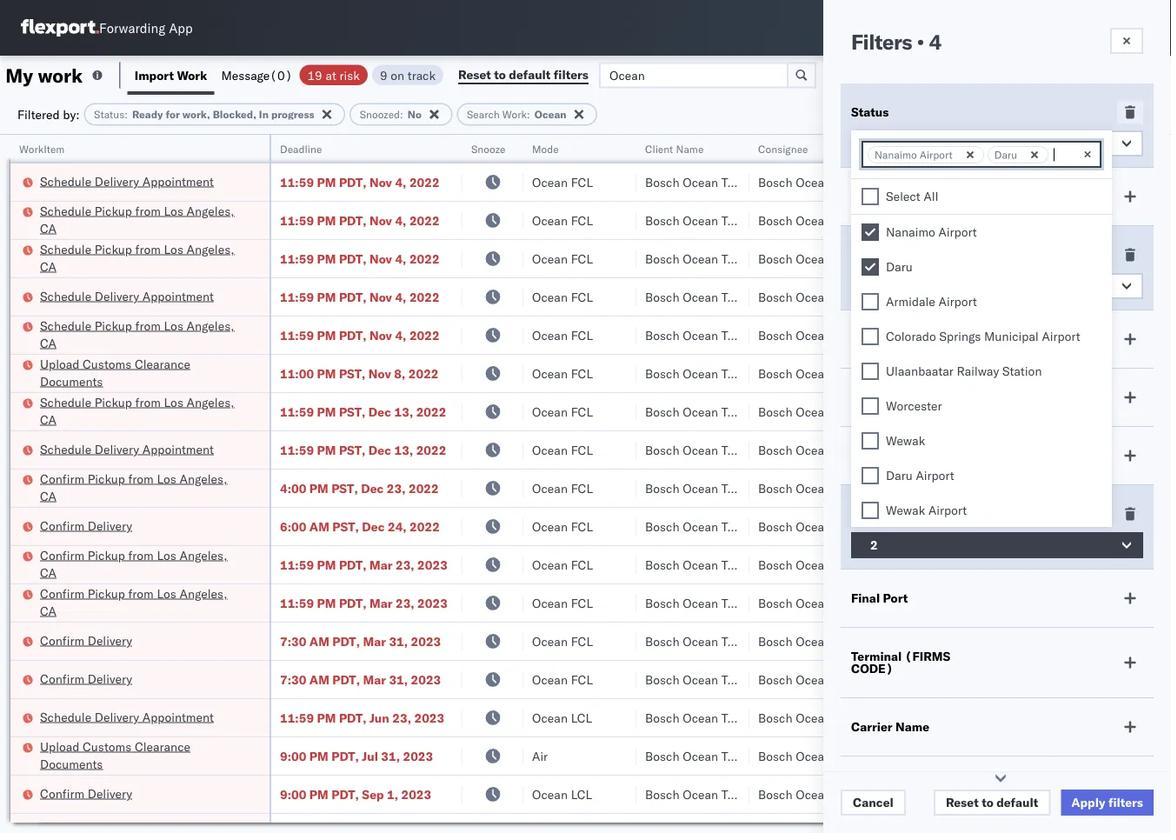 Task type: locate. For each thing, give the bounding box(es) containing it.
13, down 8, on the top left of page
[[394, 404, 413, 419]]

13,
[[394, 404, 413, 419], [394, 442, 413, 457]]

2 luuu1000003 from the top
[[1071, 786, 1156, 801]]

0 horizontal spatial :
[[125, 108, 128, 121]]

status : ready for work, blocked, in progress
[[94, 108, 315, 121]]

client name inside client name button
[[645, 142, 704, 155]]

worcester
[[886, 398, 942, 413]]

0 vertical spatial am
[[309, 519, 329, 534]]

mode down "search work : ocean"
[[532, 142, 559, 155]]

1 horizontal spatial mode
[[851, 331, 884, 347]]

9:00 up '9:00 pm pdt, sep 1, 2023'
[[280, 748, 306, 763]]

7:30
[[280, 633, 306, 649], [280, 672, 306, 687]]

1 vertical spatial 13,
[[394, 442, 413, 457]]

confirm delivery link for fourth confirm delivery button
[[40, 785, 132, 802]]

0 vertical spatial upload customs clearance documents link
[[40, 355, 247, 390]]

1 vertical spatial customs
[[83, 739, 132, 754]]

ocean fcl
[[532, 174, 593, 190], [532, 213, 593, 228], [532, 251, 593, 266], [532, 289, 593, 304], [532, 327, 593, 343], [532, 366, 593, 381], [532, 404, 593, 419], [532, 442, 593, 457], [532, 480, 593, 496], [532, 519, 593, 534], [532, 557, 593, 572], [532, 595, 593, 610], [532, 633, 593, 649], [532, 672, 593, 687]]

3 am from the top
[[309, 672, 329, 687]]

1 : from the left
[[125, 108, 128, 121]]

10 ceau7522281, h from the top
[[1071, 671, 1171, 686]]

snoozed left the no
[[360, 108, 400, 121]]

1 documents from the top
[[40, 373, 103, 389]]

dec
[[369, 404, 391, 419], [369, 442, 391, 457], [361, 480, 384, 496], [362, 519, 385, 534]]

4
[[929, 29, 942, 55]]

upload customs clearance documents button
[[40, 355, 247, 392], [40, 738, 247, 774]]

pst, up 4:00 pm pst, dec 23, 2022 on the left
[[339, 442, 366, 457]]

to for reset to default filters
[[494, 67, 506, 82]]

ocean lcl up air
[[532, 710, 592, 725]]

1 horizontal spatial snoozed
[[851, 247, 900, 262]]

2 vertical spatial confirm pickup from los angeles, ca
[[40, 586, 227, 618]]

los for first schedule pickup from los angeles, ca button from the bottom of the page
[[164, 394, 183, 410]]

schedule pickup from los angeles, ca link for 3rd schedule pickup from los angeles, ca button from the top
[[40, 317, 247, 352]]

: left ready
[[125, 108, 128, 121]]

filters up "search work : ocean"
[[554, 67, 589, 82]]

wewak down worcester
[[886, 433, 925, 448]]

flex-1889466 down wewak airport
[[960, 519, 1050, 534]]

1889466 for 4:00 pm pst, dec 23, 2022
[[997, 480, 1050, 496]]

1,
[[387, 786, 398, 802]]

0 vertical spatial clearance
[[135, 356, 190, 371]]

file exception button
[[860, 62, 979, 88], [860, 62, 979, 88]]

0 horizontal spatial risk
[[340, 67, 360, 83]]

1 vertical spatial to
[[982, 795, 994, 810]]

air
[[532, 748, 548, 763]]

6 1846748 from the top
[[997, 557, 1050, 572]]

work right import
[[177, 67, 207, 83]]

1 vertical spatial upload customs clearance documents link
[[40, 738, 247, 773]]

blocked,
[[213, 108, 256, 121]]

pickup for flex-1889466's confirm pickup from los angeles, ca button
[[88, 471, 125, 486]]

13 ocean fcl from the top
[[532, 633, 593, 649]]

0 horizontal spatial consignee
[[758, 142, 808, 155]]

1 horizontal spatial to
[[982, 795, 994, 810]]

2 vertical spatial am
[[309, 672, 329, 687]]

status right by:
[[94, 108, 125, 121]]

client down the ulaanbaatar
[[851, 390, 886, 405]]

9:00 for 9:00 pm pdt, sep 1, 2023
[[280, 786, 306, 802]]

31, for confirm delivery link corresponding to second confirm delivery button from the bottom
[[389, 672, 408, 687]]

1 13, from the top
[[394, 404, 413, 419]]

2 for second 2 button from the bottom
[[870, 136, 878, 151]]

0 vertical spatial upload
[[40, 356, 80, 371]]

1 vertical spatial reset
[[946, 795, 979, 810]]

confirm for 3rd confirm delivery button from the bottom of the page
[[40, 633, 84, 648]]

1 1889466 from the top
[[997, 480, 1050, 496]]

schedule delivery appointment for 2nd schedule delivery appointment link from the bottom of the page
[[40, 441, 214, 457]]

0 vertical spatial lcl
[[571, 710, 592, 725]]

3 schedule pickup from los angeles, ca link from the top
[[40, 317, 247, 352]]

to left 1889328
[[982, 795, 994, 810]]

4 confirm delivery from the top
[[40, 786, 132, 801]]

31,
[[389, 633, 408, 649], [389, 672, 408, 687], [381, 748, 400, 763]]

0 vertical spatial confirm pickup from los angeles, ca button
[[40, 470, 247, 507]]

client name down the ulaanbaatar
[[851, 390, 923, 405]]

daru up "yes"
[[886, 259, 913, 274]]

1 11:59 pm pdt, mar 23, 2023 from the top
[[280, 557, 448, 572]]

1 ceau7522281, from the top
[[1071, 174, 1161, 189]]

confirm pickup from los angeles, ca for flex-1889466
[[40, 471, 227, 503]]

nanaimo up select
[[875, 148, 917, 161]]

:
[[125, 108, 128, 121], [400, 108, 403, 121], [527, 108, 530, 121]]

0 horizontal spatial client name
[[645, 142, 704, 155]]

wewak for wewak
[[886, 433, 925, 448]]

None checkbox
[[862, 188, 879, 205], [862, 328, 879, 345], [862, 397, 879, 415], [862, 188, 879, 205], [862, 328, 879, 345], [862, 397, 879, 415]]

consignee inside button
[[758, 142, 808, 155]]

list box
[[851, 179, 1112, 833]]

0 vertical spatial confirm pickup from los angeles, ca
[[40, 471, 227, 503]]

5 confirm from the top
[[40, 633, 84, 648]]

1 schedule delivery appointment button from the top
[[40, 173, 214, 192]]

: left the no
[[400, 108, 403, 121]]

9 resize handle column header from the left
[[1155, 135, 1171, 833]]

client down search work text box
[[645, 142, 673, 155]]

daru
[[995, 148, 1017, 161], [886, 259, 913, 274], [886, 468, 913, 483]]

reset up search
[[458, 67, 491, 82]]

2 schedule pickup from los angeles, ca button from the top
[[40, 240, 247, 277]]

ceau7522281, h
[[1071, 174, 1171, 189], [1071, 212, 1171, 227], [1071, 250, 1171, 266], [1071, 289, 1171, 304], [1071, 327, 1171, 342], [1071, 365, 1171, 380], [1071, 557, 1171, 572], [1071, 595, 1171, 610], [1071, 633, 1171, 648], [1071, 671, 1171, 686]]

search work : ocean
[[467, 108, 567, 121]]

name down search work text box
[[676, 142, 704, 155]]

2 upload from the top
[[40, 739, 80, 754]]

1 upload customs clearance documents button from the top
[[40, 355, 247, 392]]

1889466 for 6:00 am pst, dec 24, 2022
[[997, 519, 1050, 534]]

name right cancel button
[[915, 777, 949, 793]]

0 vertical spatial port
[[914, 448, 939, 463]]

1 vertical spatial confirm pickup from los angeles, ca link
[[40, 547, 247, 581]]

daru right id
[[995, 148, 1017, 161]]

file
[[887, 67, 908, 83]]

name inside button
[[676, 142, 704, 155]]

8,
[[394, 366, 405, 381]]

1 horizontal spatial client
[[851, 390, 886, 405]]

flex-1889466
[[960, 480, 1050, 496], [960, 519, 1050, 534]]

mode
[[532, 142, 559, 155], [851, 331, 884, 347]]

8 ceau7522281, from the top
[[1071, 595, 1161, 610]]

port up daru airport
[[914, 448, 939, 463]]

0 vertical spatial 11:59 pm pst, dec 13, 2022
[[280, 404, 446, 419]]

10 flex- from the top
[[960, 748, 997, 763]]

confirm delivery link for second confirm delivery button from the bottom
[[40, 670, 132, 687]]

1 vertical spatial snoozed
[[851, 247, 900, 262]]

1 vertical spatial 7:30 am pdt, mar 31, 2023
[[280, 672, 441, 687]]

8 schedule from the top
[[40, 709, 91, 724]]

0 vertical spatial risk
[[340, 67, 360, 83]]

0 vertical spatial work
[[177, 67, 207, 83]]

7 flex-1846748 from the top
[[960, 633, 1050, 649]]

confirm pickup from los angeles, ca link
[[40, 470, 247, 505], [40, 547, 247, 581], [40, 585, 247, 620]]

1 vertical spatial default
[[997, 795, 1038, 810]]

1 vertical spatial confirm pickup from los angeles, ca
[[40, 547, 227, 580]]

schedule pickup from los angeles, ca link
[[40, 202, 247, 237], [40, 240, 247, 275], [40, 317, 247, 352], [40, 393, 247, 428]]

am for confirm delivery link corresponding to second confirm delivery button from the bottom
[[309, 672, 329, 687]]

nanaimo airport up select all
[[875, 148, 953, 161]]

0 vertical spatial snoozed
[[360, 108, 400, 121]]

work inside "button"
[[177, 67, 207, 83]]

9 ocean fcl from the top
[[532, 480, 593, 496]]

2 ceau7522281, h from the top
[[1071, 212, 1171, 227]]

flex-1889328 button
[[932, 782, 1054, 806], [932, 782, 1054, 806]]

apply filters button
[[1061, 790, 1154, 816]]

confirm for second confirm delivery button from the bottom
[[40, 671, 84, 686]]

1 vertical spatial risk
[[868, 189, 890, 204]]

0 horizontal spatial reset
[[458, 67, 491, 82]]

: down reset to default filters button
[[527, 108, 530, 121]]

at
[[326, 67, 336, 83]]

nanaimo airport down all
[[886, 224, 977, 240]]

2 11:59 pm pdt, nov 4, 2022 from the top
[[280, 213, 440, 228]]

0 vertical spatial client
[[645, 142, 673, 155]]

pst, down 4:00 pm pst, dec 23, 2022 on the left
[[332, 519, 359, 534]]

springs
[[939, 329, 981, 344]]

ocean lcl down air
[[532, 786, 592, 802]]

4 schedule pickup from los angeles, ca button from the top
[[40, 393, 247, 430]]

1 11:59 from the top
[[280, 174, 314, 190]]

snoozed for snoozed : no
[[360, 108, 400, 121]]

pickup for 3rd schedule pickup from los angeles, ca button from the top
[[95, 318, 132, 333]]

11:59 pm pdt, mar 23, 2023
[[280, 557, 448, 572], [280, 595, 448, 610]]

work,
[[182, 108, 210, 121]]

1 vertical spatial am
[[309, 633, 329, 649]]

2022
[[409, 174, 440, 190], [409, 213, 440, 228], [409, 251, 440, 266], [409, 289, 440, 304], [409, 327, 440, 343], [408, 366, 439, 381], [416, 404, 446, 419], [416, 442, 446, 457], [409, 480, 439, 496], [410, 519, 440, 534]]

final
[[851, 590, 880, 606]]

schedule pickup from los angeles, ca link for 3rd schedule pickup from los angeles, ca button from the bottom of the page
[[40, 240, 247, 275]]

2 button up all
[[851, 130, 1143, 157]]

los for confirm pickup from los angeles, ca button for flex-1846748
[[157, 547, 176, 563]]

name
[[676, 142, 704, 155], [889, 390, 923, 405], [896, 719, 930, 734], [915, 777, 949, 793]]

0 vertical spatial default
[[509, 67, 551, 82]]

1 vertical spatial 1889466
[[997, 519, 1050, 534]]

name down the ulaanbaatar
[[889, 390, 923, 405]]

flex
[[932, 142, 952, 155]]

9:00 down 9:00 pm pdt, jul 31, 2023
[[280, 786, 306, 802]]

pst, up 6:00 am pst, dec 24, 2022
[[331, 480, 358, 496]]

1 vertical spatial work
[[502, 108, 527, 121]]

2 confirm pickup from los angeles, ca from the top
[[40, 547, 227, 580]]

2 horizontal spatial :
[[527, 108, 530, 121]]

1 ocean lcl from the top
[[532, 710, 592, 725]]

1 lcl from the top
[[571, 710, 592, 725]]

1 vertical spatial 9:00
[[280, 786, 306, 802]]

schedule pickup from los angeles, ca link for first schedule pickup from los angeles, ca button from the bottom of the page
[[40, 393, 247, 428]]

1 resize handle column header from the left
[[249, 135, 270, 833]]

1 vertical spatial luuu1000003
[[1071, 786, 1156, 801]]

7 flex- from the top
[[960, 519, 997, 534]]

airport up springs
[[939, 294, 977, 309]]

import work
[[135, 67, 207, 83]]

2 clearance from the top
[[135, 739, 190, 754]]

1 horizontal spatial reset
[[946, 795, 979, 810]]

1 horizontal spatial default
[[997, 795, 1038, 810]]

0 horizontal spatial client
[[645, 142, 673, 155]]

4 lhuu7894563, from the top
[[1071, 518, 1161, 533]]

confirm pickup from los angeles, ca button for flex-1889466
[[40, 470, 247, 507]]

dec up 4:00 pm pst, dec 23, 2022 on the left
[[369, 442, 391, 457]]

appointment
[[142, 173, 214, 189], [142, 288, 214, 303], [142, 441, 214, 457], [142, 709, 214, 724]]

7 11:59 from the top
[[280, 442, 314, 457]]

1 horizontal spatial filters
[[1109, 795, 1143, 810]]

luuu1000003
[[1071, 710, 1156, 725], [1071, 786, 1156, 801]]

7:30 for second confirm delivery button from the bottom
[[280, 672, 306, 687]]

3 ocean fcl from the top
[[532, 251, 593, 266]]

lcl for 11:59 pm pdt, jun 23, 2023
[[571, 710, 592, 725]]

4 schedule delivery appointment button from the top
[[40, 708, 214, 727]]

upload customs clearance documents link for 11:00
[[40, 355, 247, 390]]

pickup for third confirm pickup from los angeles, ca button from the top of the page
[[88, 586, 125, 601]]

schedule pickup from los angeles, ca for first schedule pickup from los angeles, ca button from the bottom of the page
[[40, 394, 234, 427]]

0 vertical spatial 31,
[[389, 633, 408, 649]]

2 vertical spatial port
[[883, 590, 908, 606]]

11 fcl from the top
[[571, 557, 593, 572]]

flex-1889466 up wewak airport
[[960, 480, 1050, 496]]

13, up 4:00 pm pst, dec 23, 2022 on the left
[[394, 442, 413, 457]]

1 vertical spatial client name
[[851, 390, 923, 405]]

filters
[[851, 29, 912, 55]]

2 wewak from the top
[[886, 503, 925, 518]]

0 vertical spatial upload customs clearance documents
[[40, 356, 190, 389]]

upload customs clearance documents link for 9:00
[[40, 738, 247, 773]]

0 vertical spatial flex-1889466
[[960, 480, 1050, 496]]

ocean
[[535, 108, 567, 121], [532, 174, 568, 190], [683, 174, 718, 190], [796, 174, 831, 190], [532, 213, 568, 228], [683, 213, 718, 228], [796, 213, 831, 228], [532, 251, 568, 266], [683, 251, 718, 266], [796, 251, 831, 266], [532, 289, 568, 304], [683, 289, 718, 304], [796, 289, 831, 304], [532, 327, 568, 343], [683, 327, 718, 343], [796, 327, 831, 343], [532, 366, 568, 381], [683, 366, 718, 381], [796, 366, 831, 381], [532, 404, 568, 419], [683, 404, 718, 419], [796, 404, 831, 419], [532, 442, 568, 457], [683, 442, 718, 457], [796, 442, 831, 457], [532, 480, 568, 496], [683, 480, 718, 496], [796, 480, 831, 496], [532, 519, 568, 534], [683, 519, 718, 534], [796, 519, 831, 534], [532, 557, 568, 572], [683, 557, 718, 572], [796, 557, 831, 572], [532, 595, 568, 610], [683, 595, 718, 610], [796, 595, 831, 610], [532, 633, 568, 649], [683, 633, 718, 649], [796, 633, 831, 649], [532, 672, 568, 687], [683, 672, 718, 687], [796, 672, 831, 687], [532, 710, 568, 725], [683, 710, 718, 725], [796, 710, 831, 725], [683, 748, 718, 763], [796, 748, 831, 763], [532, 786, 568, 802], [683, 786, 718, 802], [796, 786, 831, 802]]

consignee for consignee
[[758, 142, 808, 155]]

1 vertical spatial confirm pickup from los angeles, ca button
[[40, 547, 247, 583]]

deadline
[[280, 142, 322, 155]]

status down file
[[851, 104, 889, 120]]

upload customs clearance documents
[[40, 356, 190, 389], [40, 739, 190, 771]]

resize handle column header
[[249, 135, 270, 833], [442, 135, 463, 833], [503, 135, 523, 833], [616, 135, 636, 833], [729, 135, 750, 833], [903, 135, 923, 833], [1042, 135, 1063, 833], [1140, 135, 1161, 833], [1155, 135, 1171, 833]]

0 vertical spatial 2 button
[[851, 130, 1143, 157]]

forwarding
[[99, 20, 165, 36]]

1 horizontal spatial work
[[502, 108, 527, 121]]

1 9:00 from the top
[[280, 748, 306, 763]]

resize handle column header for workitem
[[249, 135, 270, 833]]

2
[[870, 136, 878, 151], [870, 537, 878, 553]]

schedule delivery appointment for 1st schedule delivery appointment link from the top
[[40, 173, 214, 189]]

1 vertical spatial filters
[[1109, 795, 1143, 810]]

2 7:30 from the top
[[280, 672, 306, 687]]

1 upload customs clearance documents from the top
[[40, 356, 190, 389]]

1 vertical spatial 11:59 pm pdt, mar 23, 2023
[[280, 595, 448, 610]]

confirm delivery for fourth confirm delivery button from the bottom
[[40, 518, 132, 533]]

1846748
[[997, 174, 1050, 190], [997, 213, 1050, 228], [997, 289, 1050, 304], [997, 327, 1050, 343], [997, 366, 1050, 381], [997, 557, 1050, 572], [997, 633, 1050, 649]]

1 horizontal spatial consignee
[[851, 777, 912, 793]]

daru down departure port
[[886, 468, 913, 483]]

3 : from the left
[[527, 108, 530, 121]]

pickup
[[95, 203, 132, 218], [95, 241, 132, 257], [95, 318, 132, 333], [95, 394, 132, 410], [88, 471, 125, 486], [88, 547, 125, 563], [88, 586, 125, 601]]

12 ocean fcl from the top
[[532, 595, 593, 610]]

ocean lcl for 9:00 pm pdt, sep 1, 2023
[[532, 786, 592, 802]]

confirm
[[40, 471, 84, 486], [40, 518, 84, 533], [40, 547, 84, 563], [40, 586, 84, 601], [40, 633, 84, 648], [40, 671, 84, 686], [40, 786, 84, 801]]

7:30 for 3rd confirm delivery button from the bottom of the page
[[280, 633, 306, 649]]

0 vertical spatial filters
[[554, 67, 589, 82]]

11:00 pm pst, nov 8, 2022
[[280, 366, 439, 381]]

am
[[309, 519, 329, 534], [309, 633, 329, 649], [309, 672, 329, 687]]

flex-2269938
[[960, 748, 1050, 763]]

daru airport
[[886, 468, 954, 483]]

ocean lcl for 11:59 pm pdt, jun 23, 2023
[[532, 710, 592, 725]]

2 flex-1846748 from the top
[[960, 213, 1050, 228]]

reset to default filters
[[458, 67, 589, 82]]

0 vertical spatial mode
[[532, 142, 559, 155]]

0 horizontal spatial mode
[[532, 142, 559, 155]]

0 vertical spatial client name
[[645, 142, 704, 155]]

8 ceau7522281, h from the top
[[1071, 595, 1171, 610]]

5 ocean fcl from the top
[[532, 327, 593, 343]]

upload customs clearance documents button for 11:00 pm pst, nov 8, 2022
[[40, 355, 247, 392]]

0 horizontal spatial to
[[494, 67, 506, 82]]

reset for reset to default filters
[[458, 67, 491, 82]]

flexport. image
[[21, 19, 99, 37]]

5 ca from the top
[[40, 488, 57, 503]]

0 vertical spatial ocean lcl
[[532, 710, 592, 725]]

6 11:59 from the top
[[280, 404, 314, 419]]

1 vertical spatial 2 button
[[851, 532, 1143, 558]]

reset for reset to default
[[946, 795, 979, 810]]

0 vertical spatial 9:00
[[280, 748, 306, 763]]

3 confirm pickup from los angeles, ca button from the top
[[40, 585, 247, 621]]

1 confirm delivery button from the top
[[40, 517, 132, 536]]

confirm for fourth confirm delivery button
[[40, 786, 84, 801]]

None text field
[[1052, 147, 1070, 162]]

message
[[221, 67, 270, 83]]

pst, down 11:00 pm pst, nov 8, 2022
[[339, 404, 366, 419]]

status for status : ready for work, blocked, in progress
[[94, 108, 125, 121]]

resize handle column header for flex id
[[1042, 135, 1063, 833]]

0 vertical spatial 7:30
[[280, 633, 306, 649]]

port right arrival
[[894, 506, 919, 521]]

None checkbox
[[862, 223, 879, 241], [862, 258, 879, 276], [862, 293, 879, 310], [862, 363, 879, 380], [862, 432, 879, 450], [862, 467, 879, 484], [862, 502, 879, 519], [862, 223, 879, 241], [862, 258, 879, 276], [862, 293, 879, 310], [862, 363, 879, 380], [862, 432, 879, 450], [862, 467, 879, 484], [862, 502, 879, 519]]

: for status
[[125, 108, 128, 121]]

wewak airport
[[886, 503, 967, 518]]

dec up 6:00 am pst, dec 24, 2022
[[361, 480, 384, 496]]

0 vertical spatial luuu1000003
[[1071, 710, 1156, 725]]

1 vertical spatial clearance
[[135, 739, 190, 754]]

customs
[[83, 356, 132, 371], [83, 739, 132, 754]]

1 vertical spatial 2
[[870, 537, 878, 553]]

2 vertical spatial confirm pickup from los angeles, ca button
[[40, 585, 247, 621]]

0 vertical spatial documents
[[40, 373, 103, 389]]

am for confirm delivery link associated with fourth confirm delivery button from the bottom
[[309, 519, 329, 534]]

2 up at risk
[[870, 136, 878, 151]]

9 11:59 from the top
[[280, 595, 314, 610]]

default down 2269938
[[997, 795, 1038, 810]]

schedule pickup from los angeles, ca
[[40, 203, 234, 236], [40, 241, 234, 274], [40, 318, 234, 350], [40, 394, 234, 427]]

port right final
[[883, 590, 908, 606]]

0 vertical spatial 11:59 pm pdt, mar 23, 2023
[[280, 557, 448, 572]]

0 vertical spatial wewak
[[886, 433, 925, 448]]

risk
[[340, 67, 360, 83], [868, 189, 890, 204]]

1 vertical spatial flex-1889466
[[960, 519, 1050, 534]]

resize handle column header for consignee
[[903, 135, 923, 833]]

reset left 1889328
[[946, 795, 979, 810]]

4 11:59 pm pdt, nov 4, 2022 from the top
[[280, 289, 440, 304]]

pst, left 8, on the top left of page
[[339, 366, 366, 381]]

angeles,
[[187, 203, 234, 218], [187, 241, 234, 257], [187, 318, 234, 333], [187, 394, 234, 410], [180, 471, 227, 486], [180, 547, 227, 563], [180, 586, 227, 601]]

client name down search work text box
[[645, 142, 704, 155]]

port for final port
[[883, 590, 908, 606]]

1 vertical spatial upload customs clearance documents button
[[40, 738, 247, 774]]

pst, for upload customs clearance documents
[[339, 366, 366, 381]]

0 vertical spatial upload customs clearance documents button
[[40, 355, 247, 392]]

3 schedule from the top
[[40, 241, 91, 257]]

0 horizontal spatial default
[[509, 67, 551, 82]]

flex-1889466 for 4:00 pm pst, dec 23, 2022
[[960, 480, 1050, 496]]

4:00
[[280, 480, 306, 496]]

2 11:59 pm pst, dec 13, 2022 from the top
[[280, 442, 446, 457]]

1 ceau7522281, h from the top
[[1071, 174, 1171, 189]]

11:59 pm pst, dec 13, 2022 up 4:00 pm pst, dec 23, 2022 on the left
[[280, 442, 446, 457]]

3 confirm pickup from los angeles, ca from the top
[[40, 586, 227, 618]]

upload customs clearance documents button for 9:00 pm pdt, jul 31, 2023
[[40, 738, 247, 774]]

4:00 pm pst, dec 23, 2022
[[280, 480, 439, 496]]

consignee button
[[750, 138, 906, 156]]

0 horizontal spatial work
[[177, 67, 207, 83]]

flex-
[[960, 174, 997, 190], [960, 213, 997, 228], [960, 289, 997, 304], [960, 327, 997, 343], [960, 366, 997, 381], [960, 480, 997, 496], [960, 519, 997, 534], [960, 557, 997, 572], [960, 633, 997, 649], [960, 748, 997, 763], [960, 786, 997, 802]]

1 vertical spatial port
[[894, 506, 919, 521]]

3 1846748 from the top
[[997, 289, 1050, 304]]

2 button down wewak airport
[[851, 532, 1143, 558]]

airport up wewak airport
[[916, 468, 954, 483]]

no
[[408, 108, 422, 121]]

schedule pickup from los angeles, ca for 3rd schedule pickup from los angeles, ca button from the bottom of the page
[[40, 241, 234, 274]]

3 schedule delivery appointment from the top
[[40, 441, 214, 457]]

2 u from the top
[[1164, 442, 1171, 457]]

0 vertical spatial consignee
[[758, 142, 808, 155]]

upload customs clearance documents for 9:00 pm pdt, jul 31, 2023
[[40, 739, 190, 771]]

flex id
[[932, 142, 965, 155]]

5 1846748 from the top
[[997, 366, 1050, 381]]

filters right apply
[[1109, 795, 1143, 810]]

1 vertical spatial ocean lcl
[[532, 786, 592, 802]]

schedule
[[40, 173, 91, 189], [40, 203, 91, 218], [40, 241, 91, 257], [40, 288, 91, 303], [40, 318, 91, 333], [40, 394, 91, 410], [40, 441, 91, 457], [40, 709, 91, 724]]

dec down 11:00 pm pst, nov 8, 2022
[[369, 404, 391, 419]]

nanaimo down select all
[[886, 224, 935, 240]]

1 vertical spatial client
[[851, 390, 886, 405]]

7 fcl from the top
[[571, 404, 593, 419]]

2 down arrival
[[870, 537, 878, 553]]

0 vertical spatial 7:30 am pdt, mar 31, 2023
[[280, 633, 441, 649]]

to up "search work : ocean"
[[494, 67, 506, 82]]

snoozed
[[360, 108, 400, 121], [851, 247, 900, 262]]

to for reset to default
[[982, 795, 994, 810]]

1 11:59 pm pdt, nov 4, 2022 from the top
[[280, 174, 440, 190]]

os
[[1122, 21, 1139, 34]]

3 4, from the top
[[395, 251, 406, 266]]

1 customs from the top
[[83, 356, 132, 371]]

2 fcl from the top
[[571, 213, 593, 228]]

2 ceau7522281, from the top
[[1071, 212, 1161, 227]]

0 horizontal spatial snoozed
[[360, 108, 400, 121]]

2 schedule pickup from los angeles, ca link from the top
[[40, 240, 247, 275]]

snoozed up "yes"
[[851, 247, 900, 262]]

2 11:59 pm pdt, mar 23, 2023 from the top
[[280, 595, 448, 610]]

schedule delivery appointment
[[40, 173, 214, 189], [40, 288, 214, 303], [40, 441, 214, 457], [40, 709, 214, 724]]

1 vertical spatial upload
[[40, 739, 80, 754]]

1 vertical spatial upload customs clearance documents
[[40, 739, 190, 771]]

0 vertical spatial nanaimo airport
[[875, 148, 953, 161]]

13 fcl from the top
[[571, 633, 593, 649]]

11:59 pm pdt, mar 23, 2023 for third the confirm pickup from los angeles, ca link from the top
[[280, 595, 448, 610]]

schedule delivery appointment for 3rd schedule delivery appointment link from the bottom of the page
[[40, 288, 214, 303]]

name right "carrier"
[[896, 719, 930, 734]]

8 resize handle column header from the left
[[1140, 135, 1161, 833]]

2 2 from the top
[[870, 537, 878, 553]]

2 upload customs clearance documents from the top
[[40, 739, 190, 771]]

colorado springs municipal airport
[[886, 329, 1081, 344]]

wewak down daru airport
[[886, 503, 925, 518]]

2 vertical spatial confirm pickup from los angeles, ca link
[[40, 585, 247, 620]]

0 horizontal spatial status
[[94, 108, 125, 121]]

1 vertical spatial 7:30
[[280, 672, 306, 687]]

2 documents from the top
[[40, 756, 103, 771]]

6 ca from the top
[[40, 565, 57, 580]]

schedule delivery appointment for 4th schedule delivery appointment link from the top of the page
[[40, 709, 214, 724]]

11:00
[[280, 366, 314, 381]]

status
[[851, 104, 889, 120], [94, 108, 125, 121]]

0 vertical spatial 13,
[[394, 404, 413, 419]]

1 confirm pickup from los angeles, ca link from the top
[[40, 470, 247, 505]]

1 vertical spatial mode
[[851, 331, 884, 347]]

forwarding app
[[99, 20, 193, 36]]

3 ceau7522281, from the top
[[1071, 250, 1161, 266]]

1 vertical spatial wewak
[[886, 503, 925, 518]]

1 fcl from the top
[[571, 174, 593, 190]]

confirm for flex-1889466's confirm pickup from los angeles, ca button
[[40, 471, 84, 486]]

work
[[177, 67, 207, 83], [502, 108, 527, 121]]

client inside button
[[645, 142, 673, 155]]

mode left the "colorado"
[[851, 331, 884, 347]]

6 h from the top
[[1164, 365, 1171, 380]]

1 vertical spatial consignee
[[851, 777, 912, 793]]

work right search
[[502, 108, 527, 121]]

1 vertical spatial 31,
[[389, 672, 408, 687]]

11:59 pm pst, dec 13, 2022 down 11:00 pm pst, nov 8, 2022
[[280, 404, 446, 419]]

2 for 1st 2 button from the bottom of the page
[[870, 537, 878, 553]]

1 vertical spatial documents
[[40, 756, 103, 771]]

default up "search work : ocean"
[[509, 67, 551, 82]]

schedule pickup from los angeles, ca link for 4th schedule pickup from los angeles, ca button from the bottom
[[40, 202, 247, 237]]

0 vertical spatial customs
[[83, 356, 132, 371]]



Task type: vqa. For each thing, say whether or not it's contained in the screenshot.


Task type: describe. For each thing, give the bounding box(es) containing it.
3 ca from the top
[[40, 335, 57, 350]]

final port
[[851, 590, 908, 606]]

filtered
[[17, 107, 60, 122]]

action
[[1123, 67, 1162, 83]]

my
[[6, 63, 33, 87]]

1 schedule pickup from los angeles, ca button from the top
[[40, 202, 247, 239]]

7 1846748 from the top
[[997, 633, 1050, 649]]

armidale airport
[[886, 294, 977, 309]]

7:30 am pdt, mar 31, 2023 for second confirm delivery button from the bottom
[[280, 672, 441, 687]]

3 lhuu7894563, u from the top
[[1071, 480, 1171, 495]]

1 horizontal spatial client name
[[851, 390, 923, 405]]

1 4, from the top
[[395, 174, 406, 190]]

pickup for first schedule pickup from los angeles, ca button from the bottom of the page
[[95, 394, 132, 410]]

3 flex-1846748 from the top
[[960, 289, 1050, 304]]

1 vertical spatial daru
[[886, 259, 913, 274]]

port for departure port
[[914, 448, 939, 463]]

5 11:59 pm pdt, nov 4, 2022 from the top
[[280, 327, 440, 343]]

6 schedule from the top
[[40, 394, 91, 410]]

os button
[[1110, 8, 1150, 48]]

schedule pickup from los angeles, ca for 4th schedule pickup from los angeles, ca button from the bottom
[[40, 203, 234, 236]]

ulaanbaatar railway station
[[886, 363, 1042, 379]]

los for 3rd schedule pickup from los angeles, ca button from the bottom of the page
[[164, 241, 183, 257]]

progress
[[271, 108, 315, 121]]

los for 3rd schedule pickup from los angeles, ca button from the top
[[164, 318, 183, 333]]

work
[[38, 63, 83, 87]]

1 schedule from the top
[[40, 173, 91, 189]]

los for 4th schedule pickup from los angeles, ca button from the bottom
[[164, 203, 183, 218]]

snoozed : no
[[360, 108, 422, 121]]

confirm delivery link for fourth confirm delivery button from the bottom
[[40, 517, 132, 534]]

container numbers button
[[1063, 131, 1158, 163]]

5 4, from the top
[[395, 327, 406, 343]]

status for status
[[851, 104, 889, 120]]

2 2 button from the top
[[851, 532, 1143, 558]]

Search Work text field
[[599, 62, 789, 88]]

by:
[[63, 107, 80, 122]]

8 fcl from the top
[[571, 442, 593, 457]]

resize handle column header for container numbers
[[1155, 135, 1171, 833]]

deadline button
[[271, 138, 445, 156]]

8 ocean fcl from the top
[[532, 442, 593, 457]]

airport left id
[[920, 148, 953, 161]]

arrival port
[[851, 506, 919, 521]]

documents for 9:00 pm pdt, jul 31, 2023
[[40, 756, 103, 771]]

4 11:59 from the top
[[280, 289, 314, 304]]

airport down daru airport
[[929, 503, 967, 518]]

4 ceau7522281, h from the top
[[1071, 289, 1171, 304]]

9:00 for 9:00 pm pdt, jul 31, 2023
[[280, 748, 306, 763]]

5 flex- from the top
[[960, 366, 997, 381]]

Search Shipments (/) text field
[[838, 15, 1006, 41]]

ready
[[132, 108, 163, 121]]

pickup for 3rd schedule pickup from los angeles, ca button from the bottom of the page
[[95, 241, 132, 257]]

carrier name
[[851, 719, 930, 734]]

client name button
[[636, 138, 732, 156]]

am for confirm delivery link related to 3rd confirm delivery button from the bottom of the page
[[309, 633, 329, 649]]

confirm delivery for 3rd confirm delivery button from the bottom of the page
[[40, 633, 132, 648]]

14 ocean fcl from the top
[[532, 672, 593, 687]]

2 1846748 from the top
[[997, 213, 1050, 228]]

confirm delivery link for 3rd confirm delivery button from the bottom of the page
[[40, 632, 132, 649]]

3 11:59 from the top
[[280, 251, 314, 266]]

reset to default
[[946, 795, 1038, 810]]

1 1846748 from the top
[[997, 174, 1050, 190]]

upload for 11:00 pm pst, nov 8, 2022
[[40, 356, 80, 371]]

confirm for fourth confirm delivery button from the bottom
[[40, 518, 84, 533]]

8 11:59 from the top
[[280, 557, 314, 572]]

4 schedule from the top
[[40, 288, 91, 303]]

cancel button
[[841, 790, 906, 816]]

container numbers
[[1071, 135, 1118, 162]]

19
[[307, 67, 322, 83]]

7 schedule from the top
[[40, 441, 91, 457]]

import
[[135, 67, 174, 83]]

3 confirm pickup from los angeles, ca link from the top
[[40, 585, 247, 620]]

for
[[166, 108, 180, 121]]

code)
[[851, 661, 893, 676]]

confirm pickup from los angeles, ca link for flex-1846748
[[40, 547, 247, 581]]

batch action
[[1086, 67, 1162, 83]]

14 fcl from the top
[[571, 672, 593, 687]]

terminal (firms code)
[[851, 649, 951, 676]]

sep
[[362, 786, 384, 802]]

2 flex- from the top
[[960, 213, 997, 228]]

9:00 pm pdt, jul 31, 2023
[[280, 748, 433, 763]]

3 schedule delivery appointment link from the top
[[40, 440, 214, 458]]

app
[[169, 20, 193, 36]]

at risk
[[851, 189, 890, 204]]

4 1846748 from the top
[[997, 327, 1050, 343]]

departure
[[851, 448, 911, 463]]

wewak for wewak airport
[[886, 503, 925, 518]]

1 ocean fcl from the top
[[532, 174, 593, 190]]

resize handle column header for deadline
[[442, 135, 463, 833]]

confirm for confirm pickup from los angeles, ca button for flex-1846748
[[40, 547, 84, 563]]

5 h from the top
[[1164, 327, 1171, 342]]

default for reset to default
[[997, 795, 1038, 810]]

(0)
[[270, 67, 293, 83]]

resize handle column header for mode
[[616, 135, 636, 833]]

3 u from the top
[[1164, 480, 1171, 495]]

message (0)
[[221, 67, 293, 83]]

customs for 9:00 pm pdt, jul 31, 2023
[[83, 739, 132, 754]]

4 schedule delivery appointment link from the top
[[40, 708, 214, 726]]

reset to default button
[[934, 790, 1051, 816]]

workitem button
[[10, 138, 252, 156]]

batch action button
[[1059, 62, 1171, 88]]

3 lhuu7894563, from the top
[[1071, 480, 1161, 495]]

1 2 button from the top
[[851, 130, 1143, 157]]

port for arrival port
[[894, 506, 919, 521]]

list box containing select all
[[851, 179, 1112, 833]]

10 ocean fcl from the top
[[532, 519, 593, 534]]

1 h from the top
[[1164, 174, 1171, 189]]

5 ceau7522281, h from the top
[[1071, 327, 1171, 342]]

9 ceau7522281, from the top
[[1071, 633, 1161, 648]]

2 schedule delivery appointment button from the top
[[40, 287, 214, 307]]

reset to default filters button
[[448, 62, 599, 88]]

yes button
[[851, 273, 1143, 299]]

2 appointment from the top
[[142, 288, 214, 303]]

9 fcl from the top
[[571, 480, 593, 496]]

confirm delivery for fourth confirm delivery button
[[40, 786, 132, 801]]

•
[[917, 29, 924, 55]]

2 confirm delivery button from the top
[[40, 632, 132, 651]]

customs for 11:00 pm pst, nov 8, 2022
[[83, 356, 132, 371]]

confirm delivery for second confirm delivery button from the bottom
[[40, 671, 132, 686]]

2 h from the top
[[1164, 212, 1171, 227]]

work for import
[[177, 67, 207, 83]]

4 confirm delivery button from the top
[[40, 785, 132, 804]]

at
[[851, 189, 865, 204]]

0 horizontal spatial filters
[[554, 67, 589, 82]]

consignee name
[[851, 777, 949, 793]]

1 flex-1846748 from the top
[[960, 174, 1050, 190]]

10 fcl from the top
[[571, 519, 593, 534]]

3 11:59 pm pdt, nov 4, 2022 from the top
[[280, 251, 440, 266]]

1889328
[[997, 786, 1050, 802]]

2 lhuu7894563, from the top
[[1071, 442, 1161, 457]]

filters • 4
[[851, 29, 942, 55]]

confirm pickup from los angeles, ca for flex-1846748
[[40, 547, 227, 580]]

3 resize handle column header from the left
[[503, 135, 523, 833]]

mode button
[[523, 138, 619, 156]]

1 ca from the top
[[40, 220, 57, 236]]

1 horizontal spatial risk
[[868, 189, 890, 204]]

consignee for consignee name
[[851, 777, 912, 793]]

3 h from the top
[[1164, 250, 1171, 266]]

flex-1889466 for 6:00 am pst, dec 24, 2022
[[960, 519, 1050, 534]]

track
[[408, 67, 436, 83]]

municipal
[[984, 329, 1039, 344]]

id
[[954, 142, 965, 155]]

batch
[[1086, 67, 1120, 83]]

6 ceau7522281, from the top
[[1071, 365, 1161, 380]]

1 vertical spatial nanaimo
[[886, 224, 935, 240]]

31, for confirm delivery link related to 3rd confirm delivery button from the bottom of the page
[[389, 633, 408, 649]]

workitem
[[19, 142, 65, 155]]

luuu1000003 for 9:00 pm pdt, sep 1, 2023
[[1071, 786, 1156, 801]]

pst, for schedule pickup from los angeles, ca
[[339, 404, 366, 419]]

5 fcl from the top
[[571, 327, 593, 343]]

1 u from the top
[[1164, 403, 1171, 419]]

1 lhuu7894563, from the top
[[1071, 403, 1161, 419]]

all
[[924, 189, 939, 204]]

6:00 am pst, dec 24, 2022
[[280, 519, 440, 534]]

clearance for 11:00 pm pst, nov 8, 2022
[[135, 356, 190, 371]]

pickup for confirm pickup from los angeles, ca button for flex-1846748
[[88, 547, 125, 563]]

exception
[[911, 67, 968, 83]]

7 ceau7522281, from the top
[[1071, 557, 1161, 572]]

los for flex-1889466's confirm pickup from los angeles, ca button
[[157, 471, 176, 486]]

armidale
[[886, 294, 936, 309]]

2 lhuu7894563, u from the top
[[1071, 442, 1171, 457]]

2 ocean fcl from the top
[[532, 213, 593, 228]]

schedule pickup from los angeles, ca for 3rd schedule pickup from los angeles, ca button from the top
[[40, 318, 234, 350]]

4 lhuu7894563, u from the top
[[1071, 518, 1171, 533]]

2 schedule from the top
[[40, 203, 91, 218]]

numbers
[[1071, 149, 1114, 162]]

24,
[[388, 519, 407, 534]]

snooze
[[471, 142, 506, 155]]

filtered by:
[[17, 107, 80, 122]]

apply filters
[[1071, 795, 1143, 810]]

7 ca from the top
[[40, 603, 57, 618]]

19 at risk
[[307, 67, 360, 83]]

1 schedule delivery appointment link from the top
[[40, 173, 214, 190]]

terminal
[[851, 649, 902, 664]]

3 confirm delivery button from the top
[[40, 670, 132, 689]]

6 ocean fcl from the top
[[532, 366, 593, 381]]

ulaanbaatar
[[886, 363, 954, 379]]

yes
[[870, 278, 890, 293]]

documents for 11:00 pm pst, nov 8, 2022
[[40, 373, 103, 389]]

3 flex- from the top
[[960, 289, 997, 304]]

2 vertical spatial daru
[[886, 468, 913, 483]]

clearance for 9:00 pm pdt, jul 31, 2023
[[135, 739, 190, 754]]

2 4, from the top
[[395, 213, 406, 228]]

3 appointment from the top
[[142, 441, 214, 457]]

container
[[1071, 135, 1118, 148]]

2 ca from the top
[[40, 259, 57, 274]]

search
[[467, 108, 500, 121]]

apply
[[1071, 795, 1106, 810]]

dec left the 24,
[[362, 519, 385, 534]]

airport right municipal
[[1042, 329, 1081, 344]]

carrier
[[851, 719, 893, 734]]

jun
[[370, 710, 389, 725]]

colorado
[[886, 329, 936, 344]]

airport down all
[[939, 224, 977, 240]]

actions
[[1119, 142, 1155, 155]]

2 vertical spatial 31,
[[381, 748, 400, 763]]

work for search
[[502, 108, 527, 121]]

0 vertical spatial nanaimo
[[875, 148, 917, 161]]

7:30 am pdt, mar 31, 2023 for 3rd confirm delivery button from the bottom of the page
[[280, 633, 441, 649]]

5 flex-1846748 from the top
[[960, 366, 1050, 381]]

2269938
[[997, 748, 1050, 763]]

upload for 9:00 pm pdt, jul 31, 2023
[[40, 739, 80, 754]]

(firms
[[905, 649, 951, 664]]

8 flex- from the top
[[960, 557, 997, 572]]

7 h from the top
[[1164, 557, 1171, 572]]

in
[[259, 108, 269, 121]]

9
[[380, 67, 387, 83]]

snoozed for snoozed
[[851, 247, 900, 262]]

default for reset to default filters
[[509, 67, 551, 82]]

0 vertical spatial daru
[[995, 148, 1017, 161]]

jul
[[362, 748, 378, 763]]

upload customs clearance documents for 11:00 pm pst, nov 8, 2022
[[40, 356, 190, 389]]

6:00
[[280, 519, 306, 534]]

11 ocean fcl from the top
[[532, 557, 593, 572]]

confirm for third confirm pickup from los angeles, ca button from the top of the page
[[40, 586, 84, 601]]

luuu1000003 for 11:59 pm pdt, jun 23, 2023
[[1071, 710, 1156, 725]]

11:59 pm pdt, jun 23, 2023
[[280, 710, 444, 725]]

10 h from the top
[[1164, 671, 1171, 686]]

los for third confirm pickup from los angeles, ca button from the top of the page
[[157, 586, 176, 601]]

6 ceau7522281, h from the top
[[1071, 365, 1171, 380]]

4 fcl from the top
[[571, 289, 593, 304]]

9 ceau7522281, h from the top
[[1071, 633, 1171, 648]]

confirm pickup from los angeles, ca link for flex-1889466
[[40, 470, 247, 505]]

4 u from the top
[[1164, 518, 1171, 533]]

11:59 pm pdt, mar 23, 2023 for the confirm pickup from los angeles, ca link for flex-1846748
[[280, 557, 448, 572]]

pst, for confirm pickup from los angeles, ca
[[331, 480, 358, 496]]

9 on track
[[380, 67, 436, 83]]

confirm pickup from los angeles, ca button for flex-1846748
[[40, 547, 247, 583]]

lcl for 9:00 pm pdt, sep 1, 2023
[[571, 786, 592, 802]]

mode inside button
[[532, 142, 559, 155]]

2 11:59 from the top
[[280, 213, 314, 228]]

station
[[1002, 363, 1042, 379]]

9:00 pm pdt, sep 1, 2023
[[280, 786, 431, 802]]

1 vertical spatial nanaimo airport
[[886, 224, 977, 240]]

3 schedule pickup from los angeles, ca button from the top
[[40, 317, 247, 353]]

1 lhuu7894563, u from the top
[[1071, 403, 1171, 419]]

resize handle column header for client name
[[729, 135, 750, 833]]



